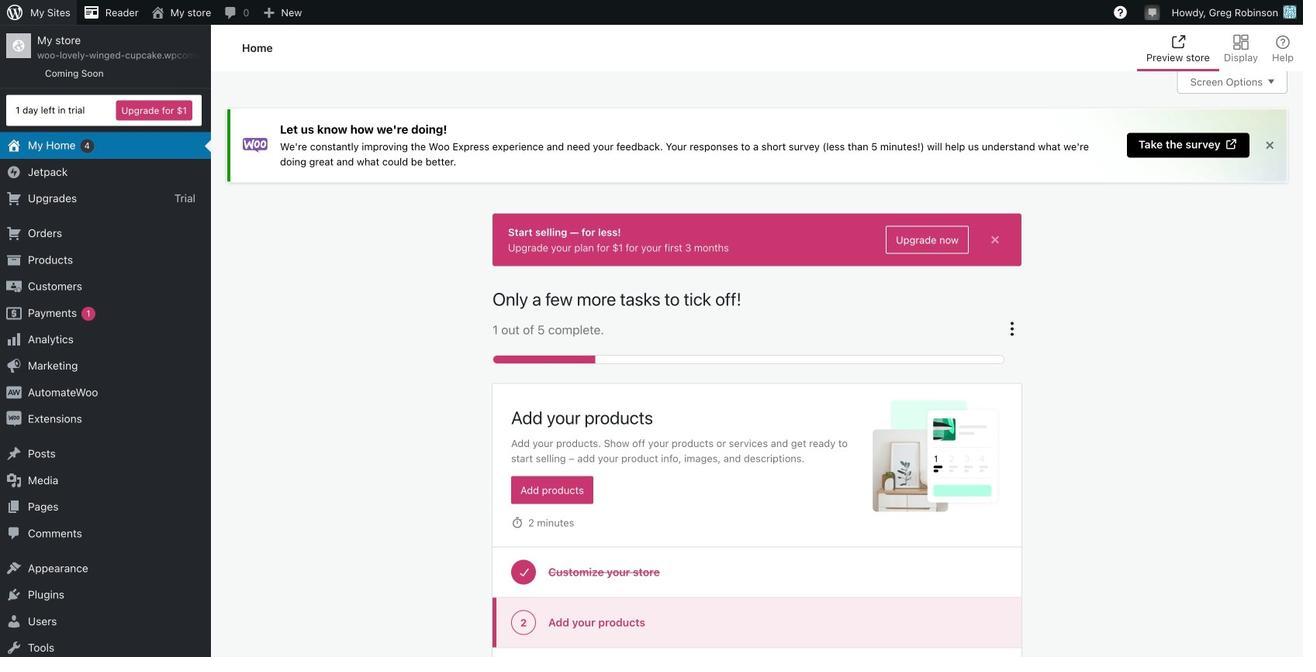 Task type: describe. For each thing, give the bounding box(es) containing it.
notification image
[[1146, 5, 1159, 18]]

dismiss this banner. image
[[988, 232, 1003, 248]]



Task type: locate. For each thing, give the bounding box(es) containing it.
tab list
[[1137, 25, 1303, 71]]

display options image
[[1232, 33, 1251, 52]]

products illustration image
[[871, 400, 1003, 515]]

timer image
[[511, 517, 524, 529]]

toolbar navigation
[[0, 0, 1303, 28]]

main menu navigation
[[0, 25, 211, 658]]

take the survey image
[[1225, 138, 1238, 151]]



